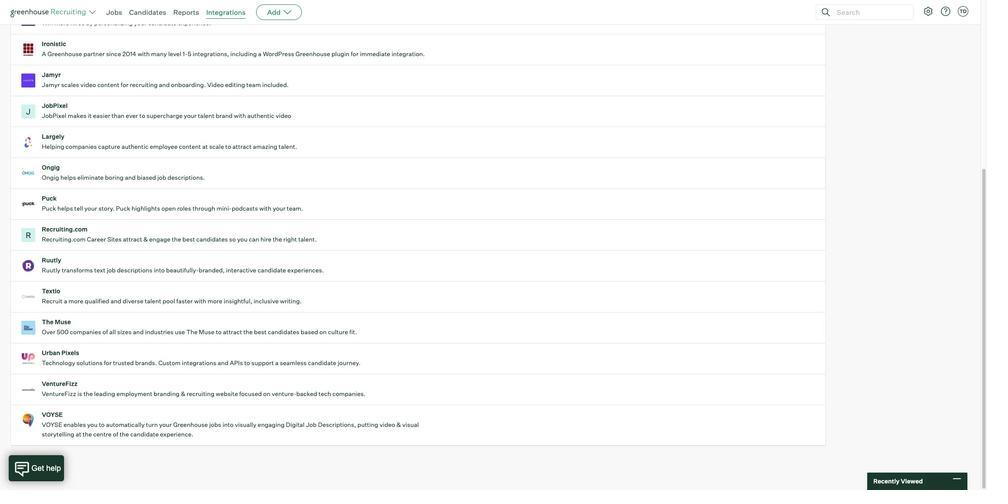 Task type: vqa. For each thing, say whether or not it's contained in the screenshot.
"for" to the middle
yes



Task type: locate. For each thing, give the bounding box(es) containing it.
2 ongig from the top
[[42, 174, 59, 181]]

recruiting.com down tell
[[42, 226, 88, 233]]

to up urban pixels technology solutions for trusted brands. custom integrations and apis to support a seamless candidate journey.
[[216, 329, 222, 336]]

attract left amazing
[[232, 143, 252, 150]]

& left 'engage'
[[143, 236, 148, 243]]

and right boring
[[125, 174, 136, 181]]

video inside voyse voyse enables you to automatically turn your greenhouse jobs into visually engaging digital job descriptions, putting video & visual storytelling at the centre of the candidate experience.
[[380, 421, 395, 429]]

2 vertical spatial &
[[397, 421, 401, 429]]

0 vertical spatial jamyr
[[42, 71, 61, 79]]

greenhouse left plugin
[[296, 50, 330, 58]]

your right tell
[[84, 205, 97, 212]]

a inside textio recruit a more qualified and diverse talent pool faster with more insightful, inclusive writing.
[[64, 298, 67, 305]]

of right centre
[[113, 431, 118, 438]]

and inside urban pixels technology solutions for trusted brands. custom integrations and apis to support a seamless candidate journey.
[[218, 360, 229, 367]]

1 vertical spatial a
[[64, 298, 67, 305]]

helps left eliminate
[[60, 174, 76, 181]]

1 horizontal spatial for
[[121, 81, 129, 89]]

including
[[230, 50, 257, 58]]

the right is
[[83, 390, 93, 398]]

1 vertical spatial for
[[121, 81, 129, 89]]

largely
[[42, 133, 64, 140]]

0 vertical spatial companies
[[66, 143, 97, 150]]

best up ruutly ruutly transforms text job descriptions into beautifully-branded, interactive candidate experiences.
[[182, 236, 195, 243]]

0 horizontal spatial authentic
[[122, 143, 149, 150]]

writing.
[[280, 298, 302, 305]]

0 horizontal spatial recruiting
[[130, 81, 158, 89]]

0 vertical spatial a
[[258, 50, 262, 58]]

makes
[[68, 112, 87, 119]]

0 vertical spatial candidates
[[196, 236, 228, 243]]

& right branding
[[181, 390, 185, 398]]

attract
[[232, 143, 252, 150], [123, 236, 142, 243], [223, 329, 242, 336]]

0 horizontal spatial at
[[76, 431, 81, 438]]

& left visual
[[397, 421, 401, 429]]

job inside ongig ongig helps eliminate boring and biased job descriptions.
[[157, 174, 166, 181]]

1 vertical spatial you
[[87, 421, 98, 429]]

a inside the ironistic a greenhouse partner since 2014 with many level 1-5 integrations, including a wordpress greenhouse plugin for immediate integration.
[[258, 50, 262, 58]]

1 horizontal spatial &
[[181, 390, 185, 398]]

1 horizontal spatial talent
[[198, 112, 214, 119]]

recruiting.com left 'career'
[[42, 236, 86, 243]]

all
[[109, 329, 116, 336]]

talent left pool
[[145, 298, 161, 305]]

to up centre
[[99, 421, 105, 429]]

the down insightful,
[[243, 329, 253, 336]]

onboarding.
[[171, 81, 206, 89]]

1 horizontal spatial talent.
[[298, 236, 317, 243]]

into
[[154, 267, 165, 274], [223, 421, 234, 429]]

& inside voyse voyse enables you to automatically turn your greenhouse jobs into visually engaging digital job descriptions, putting video & visual storytelling at the centre of the candidate experience.
[[397, 421, 401, 429]]

hires
[[70, 19, 85, 27]]

experience. inside voyse voyse enables you to automatically turn your greenhouse jobs into visually engaging digital job descriptions, putting video & visual storytelling at the centre of the candidate experience.
[[160, 431, 193, 438]]

helps for ongig
[[60, 174, 76, 181]]

talent. right amazing
[[279, 143, 297, 150]]

jobs
[[106, 8, 122, 17]]

job right text
[[107, 267, 116, 274]]

muse up 500
[[55, 319, 71, 326]]

0 horizontal spatial the
[[42, 319, 54, 326]]

recruiting inside jamyr jamyr scales video content for recruiting and onboarding. video editing team included.
[[130, 81, 158, 89]]

1 horizontal spatial video
[[276, 112, 291, 119]]

j
[[26, 107, 30, 116]]

0 vertical spatial voyse
[[42, 411, 63, 419]]

podcasts
[[232, 205, 258, 212]]

with right 'brand'
[[234, 112, 246, 119]]

attract right sites
[[123, 236, 142, 243]]

muse up urban pixels technology solutions for trusted brands. custom integrations and apis to support a seamless candidate journey.
[[199, 329, 215, 336]]

beautifully-
[[166, 267, 199, 274]]

1 vertical spatial job
[[107, 267, 116, 274]]

companies.
[[332, 390, 366, 398]]

1 vertical spatial venturefizz
[[42, 390, 76, 398]]

2 vertical spatial a
[[275, 360, 279, 367]]

best inside recruiting.com recruiting.com career sites attract & engage the best candidates so you can hire the right talent.
[[182, 236, 195, 243]]

for inside the ironistic a greenhouse partner since 2014 with many level 1-5 integrations, including a wordpress greenhouse plugin for immediate integration.
[[351, 50, 359, 58]]

textio
[[42, 288, 60, 295]]

0 vertical spatial job
[[157, 174, 166, 181]]

0 horizontal spatial you
[[87, 421, 98, 429]]

puck puck helps tell your story. puck highlights open roles through mini-podcasts with your team.
[[42, 195, 303, 212]]

1 vertical spatial authentic
[[122, 143, 149, 150]]

1 vertical spatial muse
[[199, 329, 215, 336]]

td button
[[956, 4, 970, 18]]

1 vertical spatial &
[[181, 390, 185, 398]]

attract inside largely helping companies capture authentic employee content at scale to attract amazing talent.
[[232, 143, 252, 150]]

companies left capture
[[66, 143, 97, 150]]

is
[[77, 390, 82, 398]]

talent inside jobpixel jobpixel makes it easier than ever to supercharge your talent brand with authentic video
[[198, 112, 214, 119]]

and inside textio recruit a more qualified and diverse talent pool faster with more insightful, inclusive writing.
[[111, 298, 121, 305]]

voyse voyse enables you to automatically turn your greenhouse jobs into visually engaging digital job descriptions, putting video & visual storytelling at the centre of the candidate experience.
[[42, 411, 419, 438]]

storytelling
[[42, 431, 74, 438]]

add button
[[256, 4, 302, 20]]

candidate inside ruutly ruutly transforms text job descriptions into beautifully-branded, interactive candidate experiences.
[[258, 267, 286, 274]]

candidate down turn
[[130, 431, 159, 438]]

0 horizontal spatial job
[[107, 267, 116, 274]]

your down candidates link
[[134, 19, 147, 27]]

2 recruiting.com from the top
[[42, 236, 86, 243]]

with right "2014"
[[138, 50, 150, 58]]

1 vertical spatial recruiting.com
[[42, 236, 86, 243]]

0 vertical spatial talent
[[198, 112, 214, 119]]

with right faster
[[194, 298, 206, 305]]

0 horizontal spatial &
[[143, 236, 148, 243]]

jobpixel up largely
[[42, 112, 66, 119]]

recruit
[[42, 298, 63, 305]]

0 vertical spatial into
[[154, 267, 165, 274]]

centre
[[93, 431, 112, 438]]

you right the so
[[237, 236, 248, 243]]

1 vertical spatial ruutly
[[42, 267, 60, 274]]

0 vertical spatial talent.
[[279, 143, 297, 150]]

1 vertical spatial experience.
[[160, 431, 193, 438]]

and left diverse
[[111, 298, 121, 305]]

1 horizontal spatial the
[[186, 329, 198, 336]]

2 vertical spatial attract
[[223, 329, 242, 336]]

a for brands.
[[275, 360, 279, 367]]

easier
[[93, 112, 110, 119]]

jamyr left scales on the top of page
[[42, 81, 60, 89]]

0 vertical spatial at
[[202, 143, 208, 150]]

for right plugin
[[351, 50, 359, 58]]

attract up apis
[[223, 329, 242, 336]]

0 horizontal spatial talent.
[[279, 143, 297, 150]]

integrations
[[206, 8, 246, 17]]

1 vertical spatial talent
[[145, 298, 161, 305]]

0 vertical spatial attract
[[232, 143, 252, 150]]

1 horizontal spatial candidates
[[268, 329, 299, 336]]

talent. right right
[[298, 236, 317, 243]]

recruiting up ever
[[130, 81, 158, 89]]

for left trusted
[[104, 360, 112, 367]]

a inside urban pixels technology solutions for trusted brands. custom integrations and apis to support a seamless candidate journey.
[[275, 360, 279, 367]]

over
[[42, 329, 55, 336]]

helps inside ongig ongig helps eliminate boring and biased job descriptions.
[[60, 174, 76, 181]]

text
[[94, 267, 105, 274]]

1 vertical spatial on
[[263, 390, 270, 398]]

enables
[[64, 421, 86, 429]]

venturefizz left is
[[42, 390, 76, 398]]

0 horizontal spatial video
[[80, 81, 96, 89]]

1 vertical spatial voyse
[[42, 421, 62, 429]]

and right sizes
[[133, 329, 144, 336]]

into inside ruutly ruutly transforms text job descriptions into beautifully-branded, interactive candidate experiences.
[[154, 267, 165, 274]]

0 vertical spatial video
[[80, 81, 96, 89]]

plugin
[[332, 50, 349, 58]]

greenhouse
[[47, 50, 82, 58], [296, 50, 330, 58], [173, 421, 208, 429]]

0 vertical spatial recruiting.com
[[42, 226, 88, 233]]

1 horizontal spatial muse
[[199, 329, 215, 336]]

website
[[216, 390, 238, 398]]

candidate inside voyse voyse enables you to automatically turn your greenhouse jobs into visually engaging digital job descriptions, putting video & visual storytelling at the centre of the candidate experience.
[[130, 431, 159, 438]]

video right scales on the top of page
[[80, 81, 96, 89]]

0 vertical spatial helps
[[60, 174, 76, 181]]

into right jobs
[[223, 421, 234, 429]]

puck
[[42, 195, 57, 202], [42, 205, 56, 212], [116, 205, 130, 212]]

you up centre
[[87, 421, 98, 429]]

candidates link
[[129, 8, 166, 17]]

and left onboarding.
[[159, 81, 170, 89]]

1 recruiting.com from the top
[[42, 226, 88, 233]]

0 horizontal spatial muse
[[55, 319, 71, 326]]

job inside ruutly ruutly transforms text job descriptions into beautifully-branded, interactive candidate experiences.
[[107, 267, 116, 274]]

companies
[[66, 143, 97, 150], [70, 329, 101, 336]]

1 vertical spatial into
[[223, 421, 234, 429]]

helps inside puck puck helps tell your story. puck highlights open roles through mini-podcasts with your team.
[[57, 205, 73, 212]]

1 vertical spatial video
[[276, 112, 291, 119]]

leading
[[94, 390, 115, 398]]

jobpixel down scales on the top of page
[[42, 102, 68, 109]]

employee
[[150, 143, 178, 150]]

authentic
[[247, 112, 274, 119], [122, 143, 149, 150]]

to right scale
[[225, 143, 231, 150]]

& inside venturefizz venturefizz is the leading employment branding & recruiting website focused on venture-backed tech companies.
[[181, 390, 185, 398]]

into inside voyse voyse enables you to automatically turn your greenhouse jobs into visually engaging digital job descriptions, putting video & visual storytelling at the centre of the candidate experience.
[[223, 421, 234, 429]]

so
[[229, 236, 236, 243]]

to right ever
[[139, 112, 145, 119]]

on right 'focused'
[[263, 390, 270, 398]]

1 vertical spatial helps
[[57, 205, 73, 212]]

1 vertical spatial talent.
[[298, 236, 317, 243]]

&
[[143, 236, 148, 243], [181, 390, 185, 398], [397, 421, 401, 429]]

supercharge
[[147, 112, 183, 119]]

the up over
[[42, 319, 54, 326]]

1 horizontal spatial at
[[202, 143, 208, 150]]

story.
[[98, 205, 115, 212]]

a right including
[[258, 50, 262, 58]]

scales
[[61, 81, 79, 89]]

digital
[[286, 421, 305, 429]]

2 horizontal spatial &
[[397, 421, 401, 429]]

candidate left journey.
[[308, 360, 336, 367]]

the right use
[[186, 329, 198, 336]]

authentic inside largely helping companies capture authentic employee content at scale to attract amazing talent.
[[122, 143, 149, 150]]

0 vertical spatial recruiting
[[130, 81, 158, 89]]

a right support
[[275, 360, 279, 367]]

talent left 'brand'
[[198, 112, 214, 119]]

best inside the muse over 500 companies of all sizes and industries use the muse to attract the best candidates based on culture fit.
[[254, 329, 267, 336]]

at left scale
[[202, 143, 208, 150]]

a right recruit
[[64, 298, 67, 305]]

0 vertical spatial the
[[42, 319, 54, 326]]

venturefizz down technology
[[42, 380, 78, 388]]

more right win
[[54, 19, 69, 27]]

talent inside textio recruit a more qualified and diverse talent pool faster with more insightful, inclusive writing.
[[145, 298, 161, 305]]

greenhouse recruiting image
[[10, 7, 89, 17]]

venture-
[[272, 390, 296, 398]]

1 vertical spatial companies
[[70, 329, 101, 336]]

and
[[159, 81, 170, 89], [125, 174, 136, 181], [111, 298, 121, 305], [133, 329, 144, 336], [218, 360, 229, 367]]

0 vertical spatial you
[[237, 236, 248, 243]]

0 vertical spatial experience.
[[178, 19, 211, 27]]

0 vertical spatial &
[[143, 236, 148, 243]]

at down enables
[[76, 431, 81, 438]]

pool
[[163, 298, 175, 305]]

1 horizontal spatial on
[[320, 329, 327, 336]]

1 horizontal spatial best
[[254, 329, 267, 336]]

recruiting left website
[[187, 390, 214, 398]]

helps left tell
[[57, 205, 73, 212]]

1 jamyr from the top
[[42, 71, 61, 79]]

2 vertical spatial video
[[380, 421, 395, 429]]

0 horizontal spatial talent
[[145, 298, 161, 305]]

venturefizz
[[42, 380, 78, 388], [42, 390, 76, 398]]

apis
[[230, 360, 243, 367]]

1 vertical spatial candidates
[[268, 329, 299, 336]]

helps
[[60, 174, 76, 181], [57, 205, 73, 212]]

the muse over 500 companies of all sizes and industries use the muse to attract the best candidates based on culture fit.
[[42, 319, 357, 336]]

0 vertical spatial content
[[97, 81, 119, 89]]

use
[[175, 329, 185, 336]]

more inside guide win more hires by personalizing your candidate experience.
[[54, 19, 69, 27]]

with right podcasts on the left of the page
[[259, 205, 271, 212]]

0 vertical spatial on
[[320, 329, 327, 336]]

for down "2014"
[[121, 81, 129, 89]]

1 vertical spatial of
[[113, 431, 118, 438]]

1 vertical spatial attract
[[123, 236, 142, 243]]

1 horizontal spatial greenhouse
[[173, 421, 208, 429]]

the inside venturefizz venturefizz is the leading employment branding & recruiting website focused on venture-backed tech companies.
[[83, 390, 93, 398]]

amazing
[[253, 143, 277, 150]]

1 vertical spatial best
[[254, 329, 267, 336]]

authentic up amazing
[[247, 112, 274, 119]]

candidate
[[148, 19, 177, 27], [258, 267, 286, 274], [308, 360, 336, 367], [130, 431, 159, 438]]

into left 'beautifully-'
[[154, 267, 165, 274]]

experience. down reports at top left
[[178, 19, 211, 27]]

2 horizontal spatial for
[[351, 50, 359, 58]]

best up support
[[254, 329, 267, 336]]

1 horizontal spatial job
[[157, 174, 166, 181]]

with inside the ironistic a greenhouse partner since 2014 with many level 1-5 integrations, including a wordpress greenhouse plugin for immediate integration.
[[138, 50, 150, 58]]

1 horizontal spatial of
[[113, 431, 118, 438]]

authentic right capture
[[122, 143, 149, 150]]

candidates inside the muse over 500 companies of all sizes and industries use the muse to attract the best candidates based on culture fit.
[[268, 329, 299, 336]]

greenhouse down ironistic
[[47, 50, 82, 58]]

and inside the muse over 500 companies of all sizes and industries use the muse to attract the best candidates based on culture fit.
[[133, 329, 144, 336]]

candidates left based
[[268, 329, 299, 336]]

helping
[[42, 143, 64, 150]]

and inside jamyr jamyr scales video content for recruiting and onboarding. video editing team included.
[[159, 81, 170, 89]]

0 vertical spatial for
[[351, 50, 359, 58]]

1 jobpixel from the top
[[42, 102, 68, 109]]

content down since
[[97, 81, 119, 89]]

0 horizontal spatial of
[[103, 329, 108, 336]]

largely helping companies capture authentic employee content at scale to attract amazing talent.
[[42, 133, 297, 150]]

greenhouse inside voyse voyse enables you to automatically turn your greenhouse jobs into visually engaging digital job descriptions, putting video & visual storytelling at the centre of the candidate experience.
[[173, 421, 208, 429]]

2 vertical spatial for
[[104, 360, 112, 367]]

on
[[320, 329, 327, 336], [263, 390, 270, 398]]

1 ruutly from the top
[[42, 257, 61, 264]]

candidate right interactive
[[258, 267, 286, 274]]

0 vertical spatial muse
[[55, 319, 71, 326]]

video
[[207, 81, 224, 89]]

0 vertical spatial ongig
[[42, 164, 60, 171]]

configure image
[[923, 6, 934, 17]]

and left apis
[[218, 360, 229, 367]]

to right apis
[[244, 360, 250, 367]]

1 vertical spatial content
[[179, 143, 201, 150]]

on right based
[[320, 329, 327, 336]]

branding
[[154, 390, 180, 398]]

2 horizontal spatial video
[[380, 421, 395, 429]]

interactive
[[226, 267, 256, 274]]

0 horizontal spatial into
[[154, 267, 165, 274]]

ever
[[126, 112, 138, 119]]

video right putting
[[380, 421, 395, 429]]

with
[[138, 50, 150, 58], [234, 112, 246, 119], [259, 205, 271, 212], [194, 298, 206, 305]]

companies right 500
[[70, 329, 101, 336]]

integrations
[[182, 360, 216, 367]]

0 horizontal spatial best
[[182, 236, 195, 243]]

urban
[[42, 349, 60, 357]]

1 vertical spatial at
[[76, 431, 81, 438]]

open
[[162, 205, 176, 212]]

1 vertical spatial recruiting
[[187, 390, 214, 398]]

and inside ongig ongig helps eliminate boring and biased job descriptions.
[[125, 174, 136, 181]]

experience. down branding
[[160, 431, 193, 438]]

faster
[[176, 298, 193, 305]]

0 horizontal spatial on
[[263, 390, 270, 398]]

video down included.
[[276, 112, 291, 119]]

jamyr down a
[[42, 71, 61, 79]]

win
[[42, 19, 53, 27]]

of left all
[[103, 329, 108, 336]]

candidates left the so
[[196, 236, 228, 243]]

recruiting.com
[[42, 226, 88, 233], [42, 236, 86, 243]]

0 horizontal spatial greenhouse
[[47, 50, 82, 58]]

engaging
[[258, 421, 285, 429]]

job right biased
[[157, 174, 166, 181]]

0 vertical spatial authentic
[[247, 112, 274, 119]]

content right employee
[[179, 143, 201, 150]]

0 vertical spatial ruutly
[[42, 257, 61, 264]]

0 vertical spatial of
[[103, 329, 108, 336]]

0 horizontal spatial content
[[97, 81, 119, 89]]

greenhouse left jobs
[[173, 421, 208, 429]]

candidate down candidates link
[[148, 19, 177, 27]]

for
[[351, 50, 359, 58], [121, 81, 129, 89], [104, 360, 112, 367]]

fit.
[[349, 329, 357, 336]]

the right hire on the left top
[[273, 236, 282, 243]]

0 horizontal spatial a
[[64, 298, 67, 305]]

1 horizontal spatial into
[[223, 421, 234, 429]]

wordpress
[[263, 50, 294, 58]]

your right turn
[[159, 421, 172, 429]]

the inside the muse over 500 companies of all sizes and industries use the muse to attract the best candidates based on culture fit.
[[243, 329, 253, 336]]

you
[[237, 236, 248, 243], [87, 421, 98, 429]]

candidate inside guide win more hires by personalizing your candidate experience.
[[148, 19, 177, 27]]

1 horizontal spatial content
[[179, 143, 201, 150]]

1 horizontal spatial you
[[237, 236, 248, 243]]

2 ruutly from the top
[[42, 267, 60, 274]]

your right supercharge
[[184, 112, 197, 119]]

content
[[97, 81, 119, 89], [179, 143, 201, 150]]

2 horizontal spatial a
[[275, 360, 279, 367]]

1 horizontal spatial authentic
[[247, 112, 274, 119]]



Task type: describe. For each thing, give the bounding box(es) containing it.
a for with
[[258, 50, 262, 58]]

level
[[168, 50, 181, 58]]

reports link
[[173, 8, 199, 17]]

personalizing
[[94, 19, 133, 27]]

companies inside largely helping companies capture authentic employee content at scale to attract amazing talent.
[[66, 143, 97, 150]]

for inside jamyr jamyr scales video content for recruiting and onboarding. video editing team included.
[[121, 81, 129, 89]]

2 venturefizz from the top
[[42, 390, 76, 398]]

reports
[[173, 8, 199, 17]]

integrations,
[[193, 50, 229, 58]]

the down automatically
[[120, 431, 129, 438]]

since
[[106, 50, 121, 58]]

Search text field
[[835, 6, 905, 19]]

1 ongig from the top
[[42, 164, 60, 171]]

editing
[[225, 81, 245, 89]]

1-
[[183, 50, 188, 58]]

attract inside the muse over 500 companies of all sizes and industries use the muse to attract the best candidates based on culture fit.
[[223, 329, 242, 336]]

your inside guide win more hires by personalizing your candidate experience.
[[134, 19, 147, 27]]

the left centre
[[83, 431, 92, 438]]

2 jobpixel from the top
[[42, 112, 66, 119]]

ironistic
[[42, 40, 66, 48]]

through
[[193, 205, 215, 212]]

with inside jobpixel jobpixel makes it easier than ever to supercharge your talent brand with authentic video
[[234, 112, 246, 119]]

a
[[42, 50, 46, 58]]

2 jamyr from the top
[[42, 81, 60, 89]]

tell
[[74, 205, 83, 212]]

support
[[251, 360, 274, 367]]

mini-
[[217, 205, 232, 212]]

more left insightful,
[[208, 298, 222, 305]]

jobs
[[209, 421, 221, 429]]

your left team.
[[273, 205, 285, 212]]

more left "qualified"
[[69, 298, 83, 305]]

for inside urban pixels technology solutions for trusted brands. custom integrations and apis to support a seamless candidate journey.
[[104, 360, 112, 367]]

urban pixels technology solutions for trusted brands. custom integrations and apis to support a seamless candidate journey.
[[42, 349, 361, 367]]

video inside jamyr jamyr scales video content for recruiting and onboarding. video editing team included.
[[80, 81, 96, 89]]

1 venturefizz from the top
[[42, 380, 78, 388]]

add
[[267, 8, 281, 17]]

500
[[57, 329, 69, 336]]

with inside textio recruit a more qualified and diverse talent pool faster with more insightful, inclusive writing.
[[194, 298, 206, 305]]

ironistic a greenhouse partner since 2014 with many level 1-5 integrations, including a wordpress greenhouse plugin for immediate integration.
[[42, 40, 425, 58]]

1 voyse from the top
[[42, 411, 63, 419]]

your inside voyse voyse enables you to automatically turn your greenhouse jobs into visually engaging digital job descriptions, putting video & visual storytelling at the centre of the candidate experience.
[[159, 421, 172, 429]]

transforms
[[62, 267, 93, 274]]

content inside largely helping companies capture authentic employee content at scale to attract amazing talent.
[[179, 143, 201, 150]]

eliminate
[[77, 174, 104, 181]]

job
[[306, 421, 317, 429]]

at inside largely helping companies capture authentic employee content at scale to attract amazing talent.
[[202, 143, 208, 150]]

roles
[[177, 205, 191, 212]]

custom
[[158, 360, 181, 367]]

companies inside the muse over 500 companies of all sizes and industries use the muse to attract the best candidates based on culture fit.
[[70, 329, 101, 336]]

to inside jobpixel jobpixel makes it easier than ever to supercharge your talent brand with authentic video
[[139, 112, 145, 119]]

seamless
[[280, 360, 307, 367]]

2014
[[122, 50, 136, 58]]

engage
[[149, 236, 171, 243]]

pixels
[[61, 349, 79, 357]]

at inside voyse voyse enables you to automatically turn your greenhouse jobs into visually engaging digital job descriptions, putting video & visual storytelling at the centre of the candidate experience.
[[76, 431, 81, 438]]

on inside venturefizz venturefizz is the leading employment branding & recruiting website focused on venture-backed tech companies.
[[263, 390, 270, 398]]

brand
[[216, 112, 233, 119]]

authentic inside jobpixel jobpixel makes it easier than ever to supercharge your talent brand with authentic video
[[247, 112, 274, 119]]

the right 'engage'
[[172, 236, 181, 243]]

inclusive
[[254, 298, 279, 305]]

talent. inside largely helping companies capture authentic employee content at scale to attract amazing talent.
[[279, 143, 297, 150]]

solutions
[[77, 360, 103, 367]]

recently viewed
[[874, 478, 923, 485]]

to inside urban pixels technology solutions for trusted brands. custom integrations and apis to support a seamless candidate journey.
[[244, 360, 250, 367]]

to inside largely helping companies capture authentic employee content at scale to attract amazing talent.
[[225, 143, 231, 150]]

ruutly ruutly transforms text job descriptions into beautifully-branded, interactive candidate experiences.
[[42, 257, 324, 274]]

capture
[[98, 143, 120, 150]]

of inside the muse over 500 companies of all sizes and industries use the muse to attract the best candidates based on culture fit.
[[103, 329, 108, 336]]

helps for puck
[[57, 205, 73, 212]]

r
[[26, 231, 31, 240]]

culture
[[328, 329, 348, 336]]

viewed
[[901, 478, 923, 485]]

5
[[188, 50, 191, 58]]

career
[[87, 236, 106, 243]]

hire
[[261, 236, 271, 243]]

2 horizontal spatial greenhouse
[[296, 50, 330, 58]]

employment
[[117, 390, 152, 398]]

by
[[86, 19, 93, 27]]

attract inside recruiting.com recruiting.com career sites attract & engage the best candidates so you can hire the right talent.
[[123, 236, 142, 243]]

it
[[88, 112, 92, 119]]

partner
[[83, 50, 105, 58]]

experience. inside guide win more hires by personalizing your candidate experience.
[[178, 19, 211, 27]]

visually
[[235, 421, 256, 429]]

to inside the muse over 500 companies of all sizes and industries use the muse to attract the best candidates based on culture fit.
[[216, 329, 222, 336]]

right
[[283, 236, 297, 243]]

branded,
[[199, 267, 225, 274]]

& inside recruiting.com recruiting.com career sites attract & engage the best candidates so you can hire the right talent.
[[143, 236, 148, 243]]

on inside the muse over 500 companies of all sizes and industries use the muse to attract the best candidates based on culture fit.
[[320, 329, 327, 336]]

your inside jobpixel jobpixel makes it easier than ever to supercharge your talent brand with authentic video
[[184, 112, 197, 119]]

descriptions.
[[168, 174, 205, 181]]

team
[[246, 81, 261, 89]]

candidates inside recruiting.com recruiting.com career sites attract & engage the best candidates so you can hire the right talent.
[[196, 236, 228, 243]]

turn
[[146, 421, 158, 429]]

tech
[[319, 390, 331, 398]]

2 voyse from the top
[[42, 421, 62, 429]]

descriptions,
[[318, 421, 356, 429]]

you inside voyse voyse enables you to automatically turn your greenhouse jobs into visually engaging digital job descriptions, putting video & visual storytelling at the centre of the candidate experience.
[[87, 421, 98, 429]]

boring
[[105, 174, 124, 181]]

putting
[[357, 421, 378, 429]]

of inside voyse voyse enables you to automatically turn your greenhouse jobs into visually engaging digital job descriptions, putting video & visual storytelling at the centre of the candidate experience.
[[113, 431, 118, 438]]

focused
[[239, 390, 262, 398]]

technology
[[42, 360, 75, 367]]

recruiting inside venturefizz venturefizz is the leading employment branding & recruiting website focused on venture-backed tech companies.
[[187, 390, 214, 398]]

video inside jobpixel jobpixel makes it easier than ever to supercharge your talent brand with authentic video
[[276, 112, 291, 119]]

brands.
[[135, 360, 157, 367]]

can
[[249, 236, 259, 243]]

content inside jamyr jamyr scales video content for recruiting and onboarding. video editing team included.
[[97, 81, 119, 89]]

integrations link
[[206, 8, 246, 17]]

highlights
[[132, 205, 160, 212]]

jobpixel jobpixel makes it easier than ever to supercharge your talent brand with authentic video
[[42, 102, 291, 119]]

you inside recruiting.com recruiting.com career sites attract & engage the best candidates so you can hire the right talent.
[[237, 236, 248, 243]]

immediate
[[360, 50, 390, 58]]

to inside voyse voyse enables you to automatically turn your greenhouse jobs into visually engaging digital job descriptions, putting video & visual storytelling at the centre of the candidate experience.
[[99, 421, 105, 429]]

talent. inside recruiting.com recruiting.com career sites attract & engage the best candidates so you can hire the right talent.
[[298, 236, 317, 243]]

with inside puck puck helps tell your story. puck highlights open roles through mini-podcasts with your team.
[[259, 205, 271, 212]]

many
[[151, 50, 167, 58]]

qualified
[[85, 298, 109, 305]]

descriptions
[[117, 267, 152, 274]]

candidate inside urban pixels technology solutions for trusted brands. custom integrations and apis to support a seamless candidate journey.
[[308, 360, 336, 367]]

industries
[[145, 329, 174, 336]]

than
[[112, 112, 124, 119]]

backed
[[296, 390, 317, 398]]

based
[[301, 329, 318, 336]]

recruiting.com recruiting.com career sites attract & engage the best candidates so you can hire the right talent.
[[42, 226, 317, 243]]

guide
[[42, 9, 59, 17]]

jamyr jamyr scales video content for recruiting and onboarding. video editing team included.
[[42, 71, 289, 89]]

1 vertical spatial the
[[186, 329, 198, 336]]



